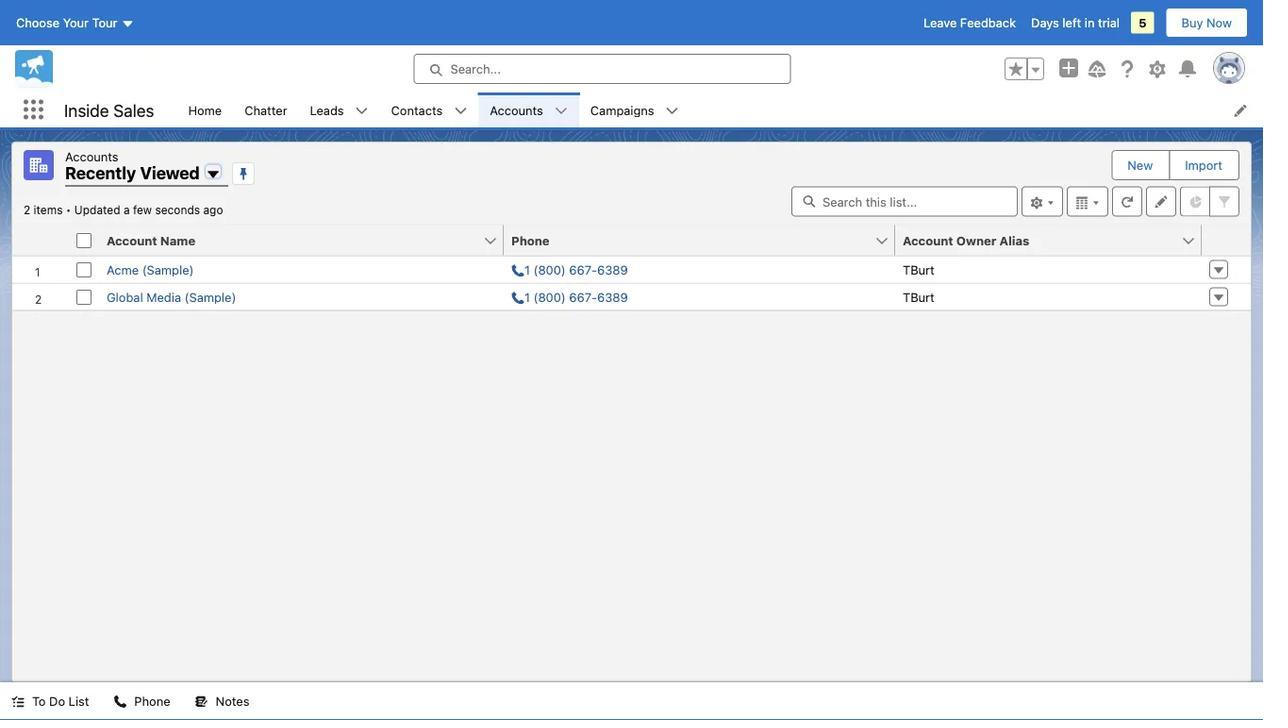 Task type: locate. For each thing, give the bounding box(es) containing it.
0 vertical spatial 667-
[[569, 262, 598, 277]]

phone inside recently viewed grid
[[512, 233, 550, 247]]

(sample) up global media (sample)
[[142, 262, 194, 277]]

accounts down search...
[[490, 103, 543, 117]]

accounts inside recently viewed|accounts|list view "element"
[[65, 149, 119, 163]]

a
[[124, 203, 130, 217]]

•
[[66, 203, 71, 217]]

accounts inside accounts list item
[[490, 103, 543, 117]]

1 vertical spatial 1
[[525, 290, 530, 304]]

updated
[[74, 203, 120, 217]]

choose your tour button
[[15, 8, 135, 38]]

text default image right leads at the left top of the page
[[355, 104, 369, 118]]

1 vertical spatial 6389
[[597, 290, 628, 304]]

None search field
[[792, 186, 1018, 217]]

text default image
[[355, 104, 369, 118], [666, 104, 679, 118], [11, 695, 25, 708], [195, 695, 208, 708]]

6389 for acme (sample)
[[597, 262, 628, 277]]

1 667- from the top
[[569, 262, 598, 277]]

contacts list item
[[380, 92, 479, 127]]

account down a
[[107, 233, 157, 247]]

to do list button
[[0, 682, 100, 720]]

text default image inside accounts list item
[[555, 104, 568, 118]]

phone element
[[504, 225, 907, 256]]

text default image inside contacts list item
[[454, 104, 467, 118]]

text default image right contacts at the top of page
[[454, 104, 467, 118]]

accounts
[[490, 103, 543, 117], [65, 149, 119, 163]]

accounts link
[[479, 92, 555, 127]]

1 (800) from the top
[[534, 262, 566, 277]]

new button
[[1113, 151, 1169, 179]]

account down search recently viewed list view. search field
[[903, 233, 954, 247]]

text default image right campaigns
[[666, 104, 679, 118]]

import
[[1186, 158, 1223, 172]]

(sample)
[[142, 262, 194, 277], [185, 290, 236, 304]]

(sample) right media
[[185, 290, 236, 304]]

account for account owner alias
[[903, 233, 954, 247]]

text default image left the 'to'
[[11, 695, 25, 708]]

0 vertical spatial 1 (800) 667-6389 link
[[512, 262, 628, 277]]

accounts down inside
[[65, 149, 119, 163]]

cell inside recently viewed grid
[[69, 225, 99, 256]]

new
[[1128, 158, 1153, 172]]

2 1 (800) 667-6389 link from the top
[[512, 290, 628, 304]]

leads link
[[299, 92, 355, 127]]

2 1 from the top
[[525, 290, 530, 304]]

account name
[[107, 233, 196, 247]]

1 vertical spatial 1 (800) 667-6389
[[525, 290, 628, 304]]

1 1 (800) 667-6389 from the top
[[525, 262, 628, 277]]

campaigns
[[591, 103, 655, 117]]

notes
[[216, 694, 250, 708]]

leads
[[310, 103, 344, 117]]

2 1 (800) 667-6389 from the top
[[525, 290, 628, 304]]

1 for acme (sample)
[[525, 262, 530, 277]]

2 (800) from the top
[[534, 290, 566, 304]]

0 vertical spatial phone
[[512, 233, 550, 247]]

1 vertical spatial accounts
[[65, 149, 119, 163]]

seconds
[[155, 203, 200, 217]]

1 vertical spatial 1 (800) 667-6389 link
[[512, 290, 628, 304]]

1 horizontal spatial account
[[903, 233, 954, 247]]

1 vertical spatial (sample)
[[185, 290, 236, 304]]

group
[[1005, 58, 1045, 80]]

1 (800) 667-6389 link
[[512, 262, 628, 277], [512, 290, 628, 304]]

account inside button
[[107, 233, 157, 247]]

1 6389 from the top
[[597, 262, 628, 277]]

global media (sample)
[[107, 290, 236, 304]]

phone button inside recently viewed grid
[[504, 225, 875, 255]]

now
[[1207, 16, 1233, 30]]

1 1 (800) 667-6389 link from the top
[[512, 262, 628, 277]]

recently viewed grid
[[12, 225, 1251, 311]]

6389
[[597, 262, 628, 277], [597, 290, 628, 304]]

0 vertical spatial (800)
[[534, 262, 566, 277]]

1 (800) 667-6389
[[525, 262, 628, 277], [525, 290, 628, 304]]

campaigns list item
[[579, 92, 690, 127]]

phone
[[512, 233, 550, 247], [134, 694, 170, 708]]

1 for global media (sample)
[[525, 290, 530, 304]]

days
[[1032, 16, 1060, 30]]

account inside button
[[903, 233, 954, 247]]

1 1 from the top
[[525, 262, 530, 277]]

1 vertical spatial (800)
[[534, 290, 566, 304]]

0 vertical spatial tburt
[[903, 262, 935, 277]]

0 vertical spatial 1 (800) 667-6389
[[525, 262, 628, 277]]

text default image for contacts
[[454, 104, 467, 118]]

phone button
[[504, 225, 875, 255], [102, 682, 182, 720]]

ago
[[203, 203, 223, 217]]

1 horizontal spatial phone
[[512, 233, 550, 247]]

0 vertical spatial phone button
[[504, 225, 875, 255]]

5
[[1139, 16, 1147, 30]]

1 (800) 667-6389 for global media (sample)
[[525, 290, 628, 304]]

2 tburt from the top
[[903, 290, 935, 304]]

tour
[[92, 16, 117, 30]]

1 horizontal spatial text default image
[[454, 104, 467, 118]]

(800)
[[534, 262, 566, 277], [534, 290, 566, 304]]

0 horizontal spatial phone button
[[102, 682, 182, 720]]

0 horizontal spatial accounts
[[65, 149, 119, 163]]

notes button
[[184, 682, 261, 720]]

1 tburt from the top
[[903, 262, 935, 277]]

days left in trial
[[1032, 16, 1120, 30]]

1 horizontal spatial phone button
[[504, 225, 875, 255]]

sales
[[113, 100, 154, 120]]

0 horizontal spatial account
[[107, 233, 157, 247]]

cell
[[69, 225, 99, 256]]

1 vertical spatial tburt
[[903, 290, 935, 304]]

choose your tour
[[16, 16, 117, 30]]

text default image left notes
[[195, 695, 208, 708]]

text default image inside notes "button"
[[195, 695, 208, 708]]

0 horizontal spatial text default image
[[114, 695, 127, 708]]

0 vertical spatial 6389
[[597, 262, 628, 277]]

2 items • updated a few seconds ago
[[24, 203, 223, 217]]

buy now
[[1182, 16, 1233, 30]]

0 horizontal spatial phone
[[134, 694, 170, 708]]

home
[[188, 103, 222, 117]]

tburt
[[903, 262, 935, 277], [903, 290, 935, 304]]

2
[[24, 203, 30, 217]]

leave feedback link
[[924, 16, 1016, 30]]

few
[[133, 203, 152, 217]]

items
[[34, 203, 63, 217]]

2 horizontal spatial text default image
[[555, 104, 568, 118]]

in
[[1085, 16, 1095, 30]]

2 6389 from the top
[[597, 290, 628, 304]]

0 vertical spatial accounts
[[490, 103, 543, 117]]

left
[[1063, 16, 1082, 30]]

0 vertical spatial 1
[[525, 262, 530, 277]]

2 account from the left
[[903, 233, 954, 247]]

text default image right list
[[114, 695, 127, 708]]

1
[[525, 262, 530, 277], [525, 290, 530, 304]]

viewed
[[140, 163, 200, 183]]

account for account name
[[107, 233, 157, 247]]

text default image
[[454, 104, 467, 118], [555, 104, 568, 118], [114, 695, 127, 708]]

list
[[177, 92, 1264, 127]]

alias
[[1000, 233, 1030, 247]]

action element
[[1202, 225, 1251, 256]]

acme (sample) link
[[107, 262, 194, 277]]

2 667- from the top
[[569, 290, 598, 304]]

account
[[107, 233, 157, 247], [903, 233, 954, 247]]

leads list item
[[299, 92, 380, 127]]

1 vertical spatial 667-
[[569, 290, 598, 304]]

owner
[[957, 233, 997, 247]]

667-
[[569, 262, 598, 277], [569, 290, 598, 304]]

1 horizontal spatial accounts
[[490, 103, 543, 117]]

text default image down search... button
[[555, 104, 568, 118]]

1 account from the left
[[107, 233, 157, 247]]

leave
[[924, 16, 957, 30]]



Task type: vqa. For each thing, say whether or not it's contained in the screenshot.
about inside the You have an upcoming task about Acme - 1,200 Widgets (Sample)
no



Task type: describe. For each thing, give the bounding box(es) containing it.
667- for global media (sample)
[[569, 290, 598, 304]]

1 (800) 667-6389 link for acme (sample)
[[512, 262, 628, 277]]

Search Recently Viewed list view. search field
[[792, 186, 1018, 217]]

campaigns link
[[579, 92, 666, 127]]

inside sales
[[64, 100, 154, 120]]

667- for acme (sample)
[[569, 262, 598, 277]]

tburt for global media (sample)
[[903, 290, 935, 304]]

1 vertical spatial phone button
[[102, 682, 182, 720]]

account name button
[[99, 225, 483, 255]]

item number element
[[12, 225, 69, 256]]

acme
[[107, 262, 139, 277]]

6389 for global media (sample)
[[597, 290, 628, 304]]

1 (800) 667-6389 for acme (sample)
[[525, 262, 628, 277]]

1 (800) 667-6389 link for global media (sample)
[[512, 290, 628, 304]]

text default image inside leads list item
[[355, 104, 369, 118]]

list containing home
[[177, 92, 1264, 127]]

account owner alias element
[[896, 225, 1214, 256]]

feedback
[[961, 16, 1016, 30]]

to
[[32, 694, 46, 708]]

text default image for accounts
[[555, 104, 568, 118]]

0 vertical spatial (sample)
[[142, 262, 194, 277]]

text default image inside 'to do list' 'button'
[[11, 695, 25, 708]]

acme (sample)
[[107, 262, 194, 277]]

(800) for acme (sample)
[[534, 262, 566, 277]]

to do list
[[32, 694, 89, 708]]

account name element
[[99, 225, 515, 256]]

tburt for acme (sample)
[[903, 262, 935, 277]]

leave feedback
[[924, 16, 1016, 30]]

global media (sample) link
[[107, 290, 236, 304]]

media
[[147, 290, 181, 304]]

buy
[[1182, 16, 1204, 30]]

global
[[107, 290, 143, 304]]

text default image inside campaigns list item
[[666, 104, 679, 118]]

account owner alias button
[[896, 225, 1182, 255]]

accounts list item
[[479, 92, 579, 127]]

contacts link
[[380, 92, 454, 127]]

trial
[[1099, 16, 1120, 30]]

list
[[69, 694, 89, 708]]

choose
[[16, 16, 60, 30]]

recently viewed|accounts|list view element
[[11, 142, 1252, 682]]

recently viewed
[[65, 163, 200, 183]]

1 vertical spatial phone
[[134, 694, 170, 708]]

chatter
[[245, 103, 287, 117]]

search...
[[451, 62, 501, 76]]

name
[[160, 233, 196, 247]]

accounts image
[[24, 150, 54, 180]]

recently viewed status
[[24, 203, 74, 217]]

chatter link
[[233, 92, 299, 127]]

search... button
[[414, 54, 791, 84]]

contacts
[[391, 103, 443, 117]]

action image
[[1202, 225, 1251, 255]]

inside
[[64, 100, 109, 120]]

item number image
[[12, 225, 69, 255]]

account owner alias
[[903, 233, 1030, 247]]

do
[[49, 694, 65, 708]]

buy now button
[[1166, 8, 1249, 38]]

recently
[[65, 163, 136, 183]]

(800) for global media (sample)
[[534, 290, 566, 304]]

your
[[63, 16, 89, 30]]

home link
[[177, 92, 233, 127]]

import button
[[1170, 151, 1238, 179]]



